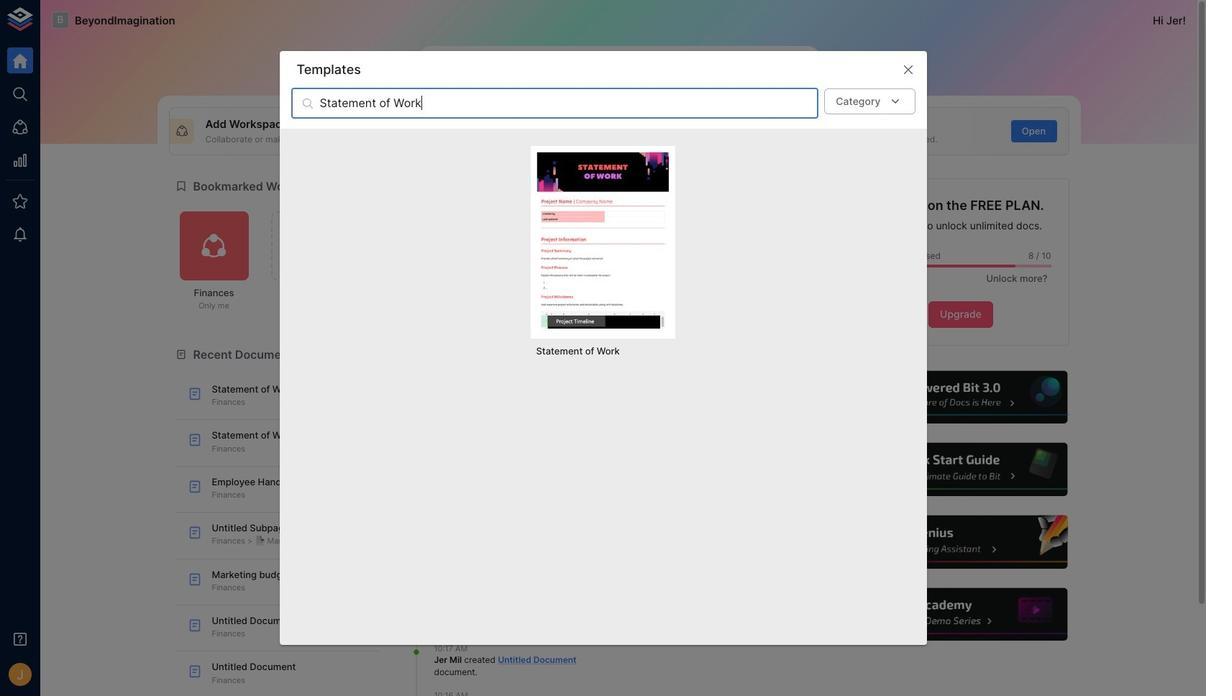 Task type: locate. For each thing, give the bounding box(es) containing it.
dialog
[[279, 51, 927, 645]]

statement of work image
[[536, 152, 669, 329]]

help image
[[853, 369, 1069, 426], [853, 441, 1069, 498], [853, 514, 1069, 571], [853, 586, 1069, 643]]

2 help image from the top
[[853, 441, 1069, 498]]



Task type: describe. For each thing, give the bounding box(es) containing it.
4 help image from the top
[[853, 586, 1069, 643]]

1 help image from the top
[[853, 369, 1069, 426]]

3 help image from the top
[[853, 514, 1069, 571]]

Search Templates... text field
[[320, 88, 819, 119]]



Task type: vqa. For each thing, say whether or not it's contained in the screenshot.
third Bookmark icon from the top of the page
no



